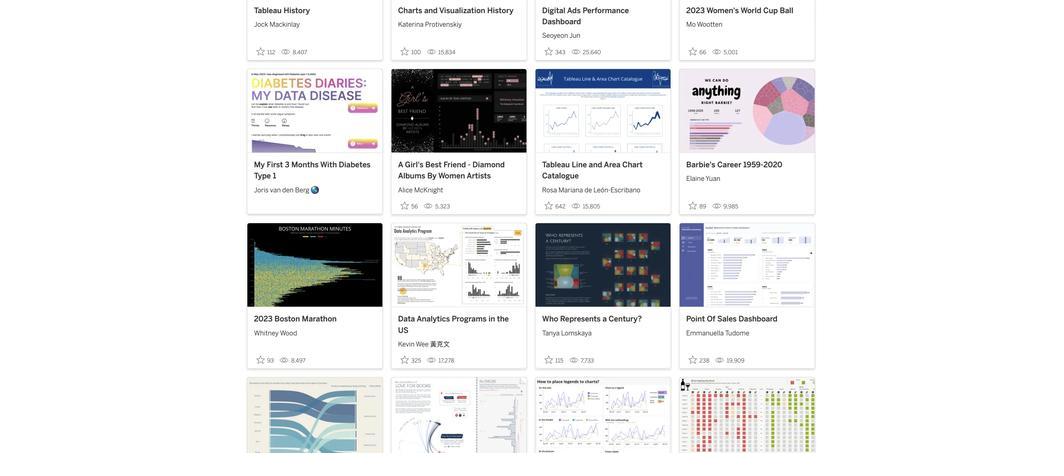 Task type: describe. For each thing, give the bounding box(es) containing it.
whitney
[[254, 330, 279, 337]]

15,805
[[583, 203, 600, 210]]

represents
[[560, 315, 601, 324]]

mo wootten
[[686, 21, 723, 28]]

alice mcknight link
[[398, 182, 520, 195]]

Add Favorite button
[[398, 45, 424, 58]]

katerina protivenskiy link
[[398, 16, 520, 30]]

rosa mariana de león-escribano link
[[542, 182, 664, 195]]

months
[[291, 161, 319, 170]]

diabetes
[[339, 161, 371, 170]]

den
[[282, 186, 294, 194]]

rosa
[[542, 186, 557, 194]]

8,497 views element
[[276, 355, 309, 368]]

Add Favorite button
[[542, 354, 566, 367]]

Add Favorite button
[[254, 354, 276, 367]]

93
[[267, 358, 274, 365]]

add favorite button for 8,407
[[254, 45, 278, 58]]

charts
[[398, 6, 422, 15]]

15,834 views element
[[424, 46, 459, 59]]

cup
[[763, 6, 778, 15]]

type
[[254, 172, 271, 181]]

tableau for tableau line and area chart catalogue
[[542, 161, 570, 170]]

8,497
[[291, 358, 306, 365]]

325
[[411, 358, 421, 365]]

yuan
[[706, 175, 720, 183]]

girl's
[[405, 161, 424, 170]]

lomskaya
[[561, 330, 592, 337]]

mo
[[686, 21, 696, 28]]

5,001 views element
[[709, 46, 741, 59]]

dashboard for digital ads performance dashboard
[[542, 17, 581, 26]]

diamond
[[473, 161, 505, 170]]

who represents a century?
[[542, 315, 642, 324]]

add favorite button for 17,278
[[398, 354, 424, 367]]

career
[[717, 161, 742, 170]]

1
[[273, 172, 276, 181]]

van
[[270, 186, 281, 194]]

2020
[[764, 161, 783, 170]]

point of sales dashboard
[[686, 315, 778, 324]]

with
[[320, 161, 337, 170]]

Add Favorite button
[[542, 199, 568, 213]]

a girl's best friend - diamond albums by women artists link
[[398, 160, 520, 182]]

2023 boston marathon link
[[254, 314, 376, 326]]

my first 3 months with diabetes type 1 link
[[254, 160, 376, 182]]

jun
[[569, 32, 580, 40]]

first
[[267, 161, 283, 170]]

world
[[741, 6, 762, 15]]

kevin
[[398, 341, 415, 349]]

tanya lomskaya link
[[542, 326, 664, 339]]

visualization
[[439, 6, 485, 15]]

analytics
[[417, 315, 450, 324]]

area
[[604, 161, 621, 170]]

charts and visualization history
[[398, 6, 514, 15]]

8,407
[[293, 49, 307, 56]]

sales
[[717, 315, 737, 324]]

wood
[[280, 330, 297, 337]]

tanya
[[542, 330, 560, 337]]

100
[[411, 49, 421, 56]]

and inside 'tableau line and area chart catalogue'
[[589, 161, 602, 170]]

tudome
[[725, 330, 750, 337]]

2023 for 2023 women's world cup ball
[[686, 6, 705, 15]]

the
[[497, 315, 509, 324]]

mo wootten link
[[686, 16, 808, 30]]

friend
[[444, 161, 466, 170]]

data
[[398, 315, 415, 324]]

343
[[555, 49, 566, 56]]

seoyeon jun
[[542, 32, 580, 40]]

digital ads performance dashboard link
[[542, 5, 664, 28]]

25,640 views element
[[568, 46, 604, 59]]

berg
[[295, 186, 309, 194]]

protivenskiy
[[425, 21, 462, 28]]

17,278
[[439, 358, 454, 365]]

women's
[[707, 6, 739, 15]]

who
[[542, 315, 558, 324]]

whitney wood
[[254, 330, 297, 337]]

Add Favorite button
[[686, 45, 709, 58]]

17,278 views element
[[424, 355, 458, 368]]

jock
[[254, 21, 268, 28]]

marathon
[[302, 315, 337, 324]]

2023 women's world cup ball
[[686, 6, 793, 15]]

5,323 views element
[[421, 200, 453, 214]]

emmanuella tudome
[[686, 330, 750, 337]]

and inside charts and visualization history link
[[424, 6, 438, 15]]

2023 for 2023 boston marathon
[[254, 315, 273, 324]]

tableau history link
[[254, 5, 376, 16]]



Task type: locate. For each thing, give the bounding box(es) containing it.
1 history from the left
[[284, 6, 310, 15]]

women
[[438, 172, 465, 181]]

115
[[555, 358, 564, 365]]

history right visualization
[[487, 6, 514, 15]]

19,909
[[727, 358, 745, 365]]

mackinlay
[[270, 21, 300, 28]]

add favorite button down the jock
[[254, 45, 278, 58]]

1 horizontal spatial 2023
[[686, 6, 705, 15]]

2023 up mo
[[686, 6, 705, 15]]

joris van den berg 🌎 link
[[254, 182, 376, 195]]

who represents a century? link
[[542, 314, 664, 326]]

león-
[[594, 186, 611, 194]]

kevin wee 黃克文
[[398, 341, 450, 349]]

jock mackinlay link
[[254, 16, 376, 30]]

2023 boston marathon
[[254, 315, 337, 324]]

7,733 views element
[[566, 355, 597, 368]]

of
[[707, 315, 716, 324]]

add favorite button down 'seoyeon'
[[542, 45, 568, 58]]

0 horizontal spatial tableau
[[254, 6, 282, 15]]

point of sales dashboard link
[[686, 314, 808, 326]]

data analytics programs in the us link
[[398, 314, 520, 337]]

barbie's career 1959-2020 link
[[686, 160, 808, 171]]

1 horizontal spatial history
[[487, 6, 514, 15]]

history up mackinlay at the left top of page
[[284, 6, 310, 15]]

0 horizontal spatial 2023
[[254, 315, 273, 324]]

15,805 views element
[[568, 200, 604, 214]]

1 vertical spatial and
[[589, 161, 602, 170]]

0 vertical spatial dashboard
[[542, 17, 581, 26]]

Add Favorite button
[[254, 45, 278, 58], [542, 45, 568, 58], [686, 199, 709, 213], [398, 354, 424, 367]]

56
[[411, 203, 418, 210]]

1959-
[[743, 161, 764, 170]]

5,323
[[435, 203, 450, 210]]

0 horizontal spatial and
[[424, 6, 438, 15]]

century?
[[609, 315, 642, 324]]

digital
[[542, 6, 566, 15]]

and right line
[[589, 161, 602, 170]]

rosa mariana de león-escribano
[[542, 186, 641, 194]]

66
[[700, 49, 706, 56]]

2 history from the left
[[487, 6, 514, 15]]

add favorite button containing 112
[[254, 45, 278, 58]]

1 horizontal spatial tableau
[[542, 161, 570, 170]]

wootten
[[697, 21, 723, 28]]

tanya lomskaya
[[542, 330, 592, 337]]

Add Favorite button
[[398, 199, 421, 213]]

add favorite button for 25,640
[[542, 45, 568, 58]]

jock mackinlay
[[254, 21, 300, 28]]

1 vertical spatial 2023
[[254, 315, 273, 324]]

tableau up the jock
[[254, 6, 282, 15]]

charts and visualization history link
[[398, 5, 520, 16]]

artists
[[467, 172, 491, 181]]

digital ads performance dashboard
[[542, 6, 629, 26]]

and up katerina protivenskiy
[[424, 6, 438, 15]]

19,909 views element
[[712, 355, 748, 368]]

a
[[603, 315, 607, 324]]

dashboard down digital
[[542, 17, 581, 26]]

joris
[[254, 186, 269, 194]]

alice mcknight
[[398, 186, 443, 194]]

chart
[[622, 161, 643, 170]]

tableau for tableau history
[[254, 6, 282, 15]]

-
[[468, 161, 471, 170]]

elaine yuan
[[686, 175, 720, 183]]

tableau up "catalogue"
[[542, 161, 570, 170]]

2023 up whitney
[[254, 315, 273, 324]]

dashboard up emmanuella tudome link
[[739, 315, 778, 324]]

mariana
[[559, 186, 583, 194]]

joris van den berg 🌎
[[254, 186, 319, 194]]

1 horizontal spatial and
[[589, 161, 602, 170]]

0 vertical spatial tableau
[[254, 6, 282, 15]]

by
[[427, 172, 437, 181]]

add favorite button containing 89
[[686, 199, 709, 213]]

Add Favorite button
[[686, 354, 712, 367]]

89
[[700, 203, 706, 210]]

8,407 views element
[[278, 46, 311, 59]]

238
[[700, 358, 710, 365]]

1 vertical spatial tableau
[[542, 161, 570, 170]]

emmanuella
[[686, 330, 724, 337]]

add favorite button for 9,985
[[686, 199, 709, 213]]

add favorite button down kevin
[[398, 354, 424, 367]]

ball
[[780, 6, 793, 15]]

and
[[424, 6, 438, 15], [589, 161, 602, 170]]

katerina
[[398, 21, 424, 28]]

642
[[555, 203, 566, 210]]

dashboard inside digital ads performance dashboard
[[542, 17, 581, 26]]

add favorite button containing 325
[[398, 354, 424, 367]]

seoyeon jun link
[[542, 28, 664, 41]]

albums
[[398, 172, 425, 181]]

dashboard
[[542, 17, 581, 26], [739, 315, 778, 324]]

add favorite button down elaine
[[686, 199, 709, 213]]

a girl's best friend - diamond albums by women artists
[[398, 161, 505, 181]]

0 vertical spatial 2023
[[686, 6, 705, 15]]

elaine yuan link
[[686, 171, 808, 184]]

tableau inside 'tableau line and area chart catalogue'
[[542, 161, 570, 170]]

ads
[[567, 6, 581, 15]]

alice
[[398, 186, 413, 194]]

3
[[285, 161, 290, 170]]

wee
[[416, 341, 429, 349]]

barbie's
[[686, 161, 716, 170]]

0 vertical spatial and
[[424, 6, 438, 15]]

1 horizontal spatial dashboard
[[739, 315, 778, 324]]

de
[[585, 186, 592, 194]]

mcknight
[[414, 186, 443, 194]]

🌎
[[311, 186, 319, 194]]

add favorite button containing 343
[[542, 45, 568, 58]]

9,985 views element
[[709, 200, 742, 214]]

dashboard for point of sales dashboard
[[739, 315, 778, 324]]

9,985
[[724, 203, 739, 210]]

1 vertical spatial dashboard
[[739, 315, 778, 324]]

programs
[[452, 315, 487, 324]]

2023
[[686, 6, 705, 15], [254, 315, 273, 324]]

黃克文
[[430, 341, 450, 349]]

0 horizontal spatial history
[[284, 6, 310, 15]]

0 horizontal spatial dashboard
[[542, 17, 581, 26]]

katerina protivenskiy
[[398, 21, 462, 28]]

point
[[686, 315, 705, 324]]

workbook thumbnail image
[[247, 69, 382, 153], [392, 69, 527, 153], [536, 69, 671, 153], [680, 69, 815, 153], [247, 224, 382, 307], [392, 224, 527, 307], [536, 224, 671, 307], [680, 224, 815, 307], [247, 378, 382, 454], [392, 378, 527, 454], [536, 378, 671, 454], [680, 378, 815, 454]]

line
[[572, 161, 587, 170]]

seoyeon
[[542, 32, 568, 40]]

emmanuella tudome link
[[686, 326, 808, 339]]

my first 3 months with diabetes type 1
[[254, 161, 371, 181]]

112
[[267, 49, 275, 56]]

25,640
[[583, 49, 601, 56]]



Task type: vqa. For each thing, say whether or not it's contained in the screenshot.
Salesforce Logo
no



